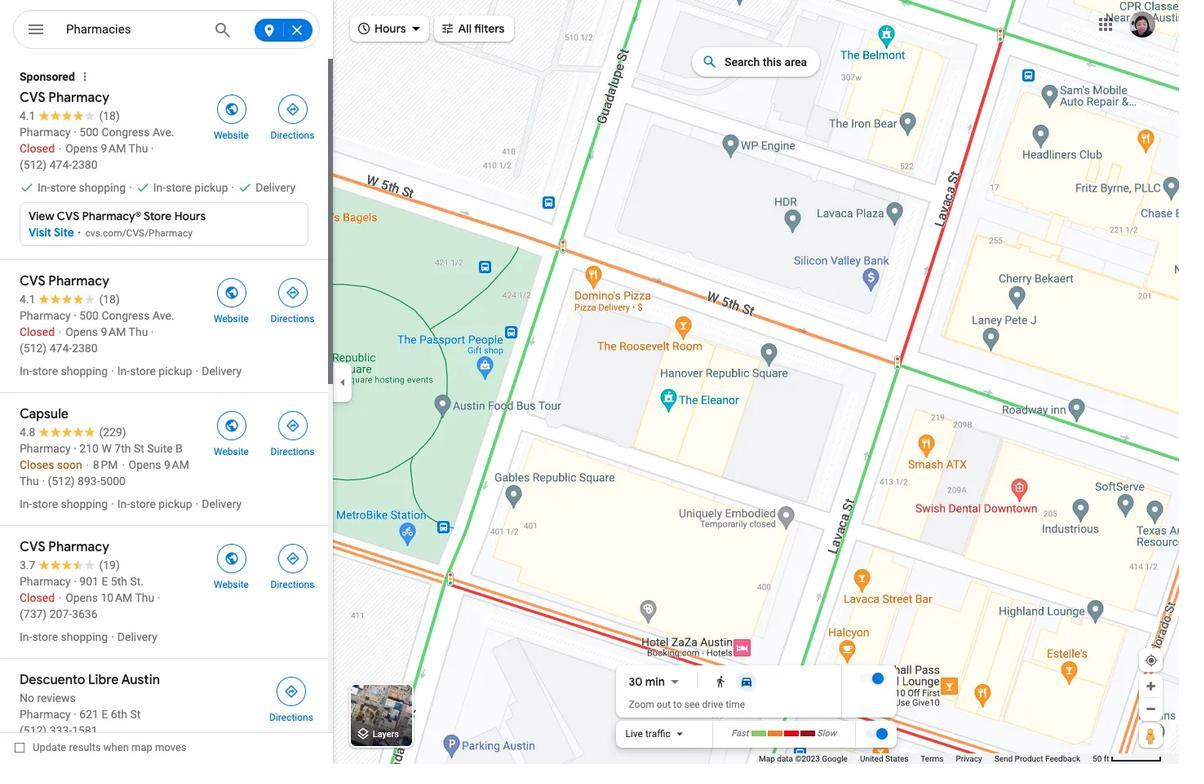 Task type: describe. For each thing, give the bounding box(es) containing it.
fast
[[731, 729, 749, 740]]

zoom out to see drive time
[[629, 700, 745, 711]]

pharmacy®
[[82, 209, 141, 224]]

data
[[777, 755, 793, 764]]

©2023
[[795, 755, 820, 764]]

send product feedback button
[[995, 754, 1081, 765]]

to
[[673, 700, 682, 711]]

 all filters
[[440, 19, 505, 37]]

2 website link from the top
[[201, 273, 262, 326]]

directions for second website link from the bottom's directions button
[[271, 446, 315, 458]]

Pharmacies field
[[13, 10, 320, 50]]

1 vertical spatial directions image
[[285, 419, 300, 433]]

directions button for second website link from the bottom
[[262, 406, 323, 459]]

cvs.com/cvs/pharmacy
[[85, 227, 192, 239]]

website image for directions button for second website link from the top of the results for pharmacies "feed"
[[224, 286, 239, 300]]

united states
[[860, 755, 909, 764]]

directions for directions button for second website link from the top of the results for pharmacies "feed"
[[271, 313, 315, 325]]

website image
[[224, 552, 239, 566]]

when
[[104, 742, 129, 754]]

visit site
[[29, 225, 74, 240]]

Update results when map moves checkbox
[[15, 738, 187, 758]]

website for website icon corresponding to directions button in the cvs pharmacy "element"
[[214, 130, 249, 141]]

live
[[626, 729, 643, 740]]

none radio inside google maps element
[[707, 673, 734, 692]]

moves
[[155, 742, 187, 754]]

30
[[629, 675, 643, 690]]


[[440, 19, 455, 37]]

min
[[645, 675, 665, 690]]

30 min
[[629, 675, 665, 690]]

view cvs pharmacy® store hours
[[29, 209, 206, 224]]

site
[[54, 225, 74, 240]]

privacy button
[[956, 754, 982, 765]]

50 ft
[[1093, 755, 1110, 764]]

send product feedback
[[995, 755, 1081, 764]]

 button
[[13, 10, 59, 52]]

search this area
[[725, 55, 807, 69]]

Turn off travel time tool checkbox
[[859, 673, 883, 685]]

directions button for 1st website link from the bottom
[[262, 539, 323, 592]]

visit
[[29, 225, 52, 240]]

zoom out image
[[1145, 703, 1157, 716]]

google
[[822, 755, 848, 764]]

directions image for 1st website link from the bottom
[[285, 552, 300, 566]]

driving image
[[740, 676, 753, 689]]

terms button
[[921, 754, 944, 765]]

live traffic option
[[626, 729, 671, 740]]

google maps element
[[0, 0, 1179, 765]]

zoom
[[629, 700, 654, 711]]

map data ©2023 google
[[759, 755, 848, 764]]

 hours
[[357, 19, 406, 37]]

website image for second website link from the bottom's directions button
[[224, 419, 239, 433]]

update results when map moves
[[33, 742, 187, 754]]

filters
[[474, 21, 505, 36]]

drive
[[702, 700, 723, 711]]

states
[[885, 755, 909, 764]]

layers
[[373, 730, 399, 740]]



Task type: locate. For each thing, give the bounding box(es) containing it.
privacy
[[956, 755, 982, 764]]

None radio
[[734, 673, 760, 692]]

google account: michele murakami  
(michele.murakami@adept.ai) image
[[1129, 11, 1156, 37]]

walking image
[[714, 676, 727, 689]]

2 vertical spatial website image
[[224, 419, 239, 433]]

turn off travel time tool image
[[872, 673, 883, 685]]

map
[[131, 742, 152, 754]]

directions button for second website link from the top of the results for pharmacies "feed"
[[262, 273, 323, 326]]

update
[[33, 742, 66, 754]]

hours right 
[[375, 21, 406, 36]]

directions
[[271, 130, 315, 141], [271, 313, 315, 325], [271, 446, 315, 458], [271, 579, 315, 591], [269, 712, 313, 724]]

 search field
[[13, 10, 320, 52]]

show your location image
[[1144, 654, 1159, 668]]

collapse side panel image
[[334, 373, 352, 391]]

map
[[759, 755, 775, 764]]

cvs pharmacy element
[[0, 59, 328, 260]]

1 vertical spatial directions image
[[285, 552, 300, 566]]

footer inside google maps element
[[759, 754, 1093, 765]]

terms
[[921, 755, 944, 764]]

directions for directions button related to 1st website link from the bottom
[[271, 579, 315, 591]]

1 directions image from the top
[[285, 102, 300, 117]]

hours inside cvs pharmacy "element"
[[174, 209, 206, 224]]

out
[[657, 700, 671, 711]]


[[357, 19, 371, 37]]

send
[[995, 755, 1013, 764]]

0 vertical spatial directions image
[[285, 102, 300, 117]]

4 website link from the top
[[201, 539, 262, 592]]

hours
[[375, 21, 406, 36], [174, 209, 206, 224]]

website for website icon corresponding to directions button for second website link from the top of the results for pharmacies "feed"
[[214, 313, 249, 325]]

None radio
[[707, 673, 734, 692]]

directions for directions button in the cvs pharmacy "element"
[[271, 130, 315, 141]]

0 vertical spatial website image
[[224, 102, 239, 117]]

website image
[[224, 102, 239, 117], [224, 286, 239, 300], [224, 419, 239, 433]]

2 website from the top
[[214, 313, 249, 325]]

1 website link from the top
[[201, 90, 262, 142]]

united states button
[[860, 754, 909, 765]]

4 website from the top
[[214, 579, 249, 591]]

zoom in image
[[1145, 681, 1157, 693]]

search this area button
[[692, 47, 820, 77]]

website link inside cvs pharmacy "element"
[[201, 90, 262, 142]]

50
[[1093, 755, 1102, 764]]

3 website from the top
[[214, 446, 249, 458]]

0 vertical spatial hours
[[375, 21, 406, 36]]

 Show traffic  checkbox
[[865, 728, 888, 741]]

view
[[29, 209, 54, 224]]

directions image
[[285, 102, 300, 117], [285, 552, 300, 566]]

1 vertical spatial website image
[[224, 286, 239, 300]]

hours right store
[[174, 209, 206, 224]]

slow
[[817, 729, 837, 740]]

0 horizontal spatial hours
[[174, 209, 206, 224]]

2 directions image from the top
[[285, 552, 300, 566]]

area
[[785, 55, 807, 69]]

website for second website link from the bottom's directions button's website icon
[[214, 446, 249, 458]]

directions button
[[262, 90, 323, 142], [262, 273, 323, 326], [262, 406, 323, 459], [262, 539, 323, 592], [260, 672, 323, 725]]

directions image
[[285, 286, 300, 300], [285, 419, 300, 433], [284, 685, 299, 699]]

2 vertical spatial directions image
[[284, 685, 299, 699]]

1 vertical spatial hours
[[174, 209, 206, 224]]

ft
[[1104, 755, 1110, 764]]

2 website image from the top
[[224, 286, 239, 300]]

directions button for website link in cvs pharmacy "element"
[[262, 90, 323, 142]]

1 horizontal spatial hours
[[375, 21, 406, 36]]

none field inside pharmacies field
[[66, 20, 202, 39]]

hours inside  hours
[[375, 21, 406, 36]]

cvs
[[57, 209, 79, 224]]

see
[[684, 700, 700, 711]]

website
[[214, 130, 249, 141], [214, 313, 249, 325], [214, 446, 249, 458], [214, 579, 249, 591]]

1 website from the top
[[214, 130, 249, 141]]


[[26, 18, 46, 41]]

search
[[725, 55, 760, 69]]

feedback
[[1045, 755, 1081, 764]]

30 min button
[[629, 673, 685, 692]]

show street view coverage image
[[1139, 724, 1163, 748]]

traffic
[[645, 729, 671, 740]]

0 vertical spatial directions image
[[285, 286, 300, 300]]

3 website image from the top
[[224, 419, 239, 433]]

directions button inside cvs pharmacy "element"
[[262, 90, 323, 142]]

this
[[763, 55, 782, 69]]

footer containing map data ©2023 google
[[759, 754, 1093, 765]]

store
[[144, 209, 172, 224]]

live traffic
[[626, 729, 671, 740]]

time
[[726, 700, 745, 711]]

1 website image from the top
[[224, 102, 239, 117]]

website image for directions button in the cvs pharmacy "element"
[[224, 102, 239, 117]]

all
[[458, 21, 472, 36]]

product
[[1015, 755, 1043, 764]]

website inside cvs pharmacy "element"
[[214, 130, 249, 141]]

50 ft button
[[1093, 755, 1162, 764]]

None field
[[66, 20, 202, 39]]

directions image inside cvs pharmacy "element"
[[285, 102, 300, 117]]

directions image for website link in cvs pharmacy "element"
[[285, 102, 300, 117]]

website link
[[201, 90, 262, 142], [201, 273, 262, 326], [201, 406, 262, 459], [201, 539, 262, 592]]

united
[[860, 755, 883, 764]]

directions inside cvs pharmacy "element"
[[271, 130, 315, 141]]

results for pharmacies feed
[[0, 59, 333, 765]]

results
[[69, 742, 101, 754]]

3 website link from the top
[[201, 406, 262, 459]]

footer
[[759, 754, 1093, 765]]

website for website image
[[214, 579, 249, 591]]



Task type: vqa. For each thing, say whether or not it's contained in the screenshot.

yes



